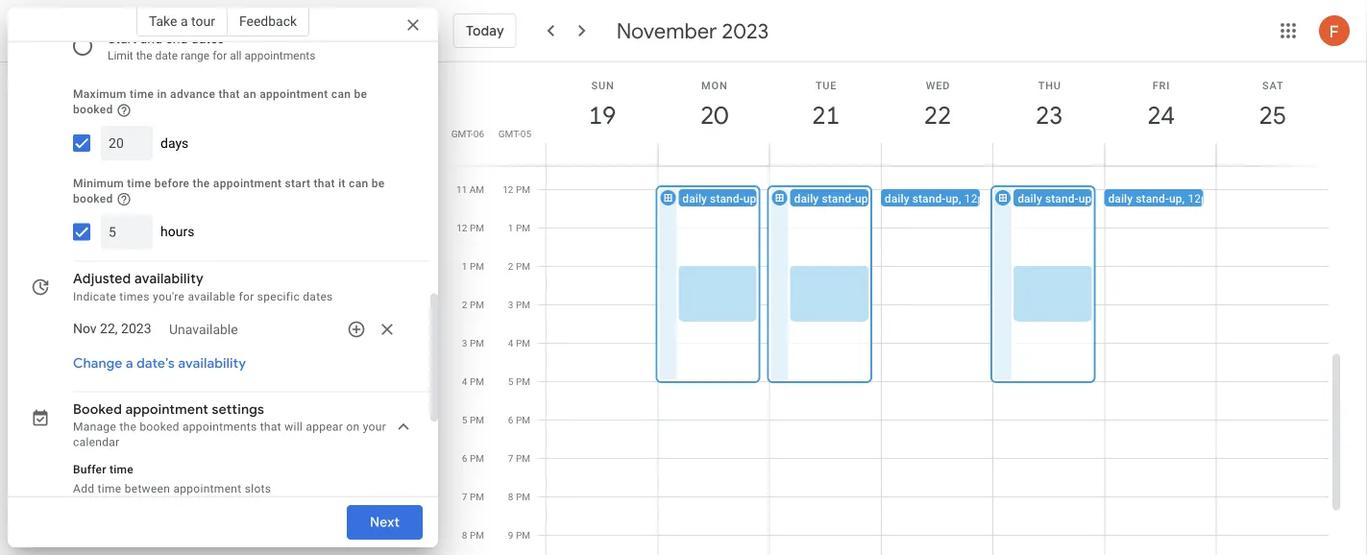 Task type: vqa. For each thing, say whether or not it's contained in the screenshot.
calendars to the top
no



Task type: locate. For each thing, give the bounding box(es) containing it.
0 vertical spatial 5 pm
[[508, 376, 530, 388]]

05
[[521, 128, 531, 139]]

appointments inside the start and end dates limit the date range for all appointments
[[245, 49, 316, 62]]

5 pm
[[508, 376, 530, 388], [462, 415, 484, 426]]

0 horizontal spatial 2 pm
[[462, 299, 484, 311]]

4 pm
[[508, 338, 530, 349], [462, 376, 484, 388]]

12pm down 22 column header
[[965, 192, 995, 206]]

that
[[219, 87, 240, 101], [314, 177, 335, 190], [260, 421, 281, 434]]

an
[[243, 87, 256, 101]]

for left specific
[[239, 290, 254, 303]]

2023
[[722, 17, 769, 44]]

0 horizontal spatial 6
[[462, 453, 468, 465]]

6 pm
[[508, 415, 530, 426], [462, 453, 484, 465]]

0 vertical spatial availability
[[134, 271, 204, 288]]

appointment
[[260, 87, 328, 101], [213, 177, 282, 190], [126, 401, 209, 419], [173, 482, 242, 496]]

0 horizontal spatial a
[[126, 355, 133, 373]]

daily stand-up , 12pm down friday, november 24 "element"
[[1108, 192, 1218, 206]]

that left an
[[219, 87, 240, 101]]

1 12pm from the left
[[965, 192, 995, 206]]

3
[[508, 299, 514, 311], [462, 338, 468, 349]]

daily stand-up ,
[[683, 192, 762, 206], [794, 192, 874, 206], [1018, 192, 1098, 206]]

1 vertical spatial 8
[[462, 530, 468, 542]]

advance
[[170, 87, 215, 101]]

between
[[125, 482, 170, 496]]

20 column header
[[658, 62, 770, 166]]

1 horizontal spatial daily stand-up ,
[[794, 192, 874, 206]]

that left it
[[314, 177, 335, 190]]

0 vertical spatial 2 pm
[[508, 261, 530, 272]]

1 pm down 11 am
[[462, 261, 484, 272]]

1 vertical spatial 6
[[462, 453, 468, 465]]

dates
[[191, 30, 224, 46], [303, 290, 333, 303]]

0 horizontal spatial 3
[[462, 338, 468, 349]]

daily stand-up , down the thursday, november 23 element
[[1018, 192, 1098, 206]]

stand- down tuesday, november 21 element
[[822, 192, 855, 206]]

0 horizontal spatial 7 pm
[[462, 492, 484, 503]]

for left "all"
[[212, 49, 227, 62]]

be inside maximum time in advance that an appointment can be booked
[[354, 87, 367, 101]]

time inside minimum time before the appointment start that it can be booked
[[127, 177, 151, 190]]

2 , from the left
[[868, 192, 871, 206]]

0 horizontal spatial daily stand-up , 12pm
[[885, 192, 995, 206]]

up down 21 column header
[[855, 192, 868, 206]]

12
[[503, 184, 514, 196], [457, 222, 468, 234]]

8 left 9
[[462, 530, 468, 542]]

appointment left slots
[[173, 482, 242, 496]]

7 up 9
[[508, 453, 514, 465]]

1 vertical spatial be
[[372, 177, 385, 190]]

1 gmt- from the left
[[451, 128, 474, 139]]

1 horizontal spatial daily stand-up , 12pm
[[1108, 192, 1218, 206]]

the down and
[[136, 49, 152, 62]]

wed
[[926, 79, 951, 91]]

0 horizontal spatial 2
[[462, 299, 468, 311]]

0 horizontal spatial 3 pm
[[462, 338, 484, 349]]

appointments inside booked appointment settings manage the booked appointments that will appear on your calendar
[[183, 421, 257, 434]]

0 vertical spatial 12 pm
[[503, 184, 530, 196]]

booked down "maximum"
[[73, 103, 113, 116]]

and
[[140, 30, 162, 46]]

2 vertical spatial that
[[260, 421, 281, 434]]

2 12pm from the left
[[1188, 192, 1218, 206]]

grid
[[446, 62, 1344, 555]]

1 vertical spatial dates
[[303, 290, 333, 303]]

stand- down monday, november 20 'element'
[[710, 192, 744, 206]]

1 pm down gmt-05
[[508, 222, 530, 234]]

1 horizontal spatial 6 pm
[[508, 415, 530, 426]]

buffer
[[73, 463, 106, 476]]

Date text field
[[73, 318, 152, 341]]

gmt- right 06
[[499, 128, 521, 139]]

3 pm
[[508, 299, 530, 311], [462, 338, 484, 349]]

0 horizontal spatial 12pm
[[965, 192, 995, 206]]

0 vertical spatial 6
[[508, 415, 514, 426]]

up down 23 column header
[[1079, 192, 1092, 206]]

feedback button
[[228, 6, 310, 37]]

dates inside the start and end dates limit the date range for all appointments
[[191, 30, 224, 46]]

0 vertical spatial be
[[354, 87, 367, 101]]

1 horizontal spatial 1 pm
[[508, 222, 530, 234]]

1 , from the left
[[757, 192, 759, 206]]

be
[[354, 87, 367, 101], [372, 177, 385, 190]]

12pm down 24 column header
[[1188, 192, 1218, 206]]

minimum
[[73, 177, 124, 190]]

can
[[331, 87, 351, 101], [349, 177, 368, 190]]

mon
[[702, 79, 728, 91]]

7 pm right next button
[[462, 492, 484, 503]]

3 daily stand-up , from the left
[[1018, 192, 1098, 206]]

time right add
[[98, 482, 122, 496]]

dates down tour
[[191, 30, 224, 46]]

tuesday, november 21 element
[[804, 93, 848, 137]]

appointment right an
[[260, 87, 328, 101]]

, down 20 column header
[[757, 192, 759, 206]]

4
[[508, 338, 514, 349], [462, 376, 468, 388]]

2 daily stand-up , 12pm from the left
[[1108, 192, 1218, 206]]

1 vertical spatial availability
[[178, 355, 246, 373]]

daily stand-up , down tuesday, november 21 element
[[794, 192, 874, 206]]

0 horizontal spatial 5 pm
[[462, 415, 484, 426]]

daily
[[683, 192, 707, 206], [794, 192, 819, 206], [885, 192, 910, 206], [1018, 192, 1043, 206], [1108, 192, 1133, 206]]

maximum
[[73, 87, 127, 101]]

time right buffer
[[110, 463, 134, 476]]

booked up buffer time add time between appointment slots
[[140, 421, 179, 434]]

daily down 20
[[683, 192, 707, 206]]

monday, november 20 element
[[692, 93, 737, 137]]

Maximum days in advance that an appointment can be booked number field
[[109, 126, 145, 160]]

booked inside maximum time in advance that an appointment can be booked
[[73, 103, 113, 116]]

0 vertical spatial dates
[[191, 30, 224, 46]]

, down 21 column header
[[868, 192, 871, 206]]

0 vertical spatial 4 pm
[[508, 338, 530, 349]]

grid containing 19
[[446, 62, 1344, 555]]

12 pm down 11 am
[[457, 222, 484, 234]]

2 gmt- from the left
[[499, 128, 521, 139]]

can right it
[[349, 177, 368, 190]]

time for minimum
[[127, 177, 151, 190]]

booked down minimum
[[73, 192, 113, 205]]

up down friday, november 24 "element"
[[1169, 192, 1183, 206]]

25 column header
[[1216, 62, 1329, 166]]

up down wednesday, november 22 element
[[946, 192, 959, 206]]

1 horizontal spatial 7
[[508, 453, 514, 465]]

can inside maximum time in advance that an appointment can be booked
[[331, 87, 351, 101]]

1 horizontal spatial 5
[[508, 376, 514, 388]]

7 right next button
[[462, 492, 468, 503]]

can up it
[[331, 87, 351, 101]]

12 down 11
[[457, 222, 468, 234]]

0 horizontal spatial gmt-
[[451, 128, 474, 139]]

time left before
[[127, 177, 151, 190]]

fri
[[1153, 79, 1171, 91]]

1 horizontal spatial dates
[[303, 290, 333, 303]]

24
[[1146, 99, 1174, 131]]

gmt- left gmt-05
[[451, 128, 474, 139]]

the right before
[[193, 177, 210, 190]]

1
[[508, 222, 514, 234], [462, 261, 468, 272]]

19 column header
[[546, 62, 659, 166]]

1 daily stand-up , from the left
[[683, 192, 762, 206]]

today button
[[454, 8, 517, 54]]

8 pm
[[508, 492, 530, 503], [462, 530, 484, 542]]

limit
[[108, 49, 133, 62]]

times
[[119, 290, 150, 303]]

slots
[[245, 482, 271, 496]]

1 horizontal spatial 3
[[508, 299, 514, 311]]

1 horizontal spatial be
[[372, 177, 385, 190]]

am
[[470, 184, 484, 196]]

date's
[[137, 355, 175, 373]]

1 vertical spatial 8 pm
[[462, 530, 484, 542]]

appointment inside buffer time add time between appointment slots
[[173, 482, 242, 496]]

1 down 11
[[462, 261, 468, 272]]

feedback
[[239, 13, 297, 29]]

will
[[285, 421, 303, 434]]

Minimum amount of hours before the start of the appointment that it can be booked number field
[[109, 215, 145, 250]]

stand- down 22
[[913, 192, 946, 206]]

0 vertical spatial booked
[[73, 103, 113, 116]]

appointment left start
[[213, 177, 282, 190]]

specific
[[257, 290, 300, 303]]

that inside booked appointment settings manage the booked appointments that will appear on your calendar
[[260, 421, 281, 434]]

0 vertical spatial 7 pm
[[508, 453, 530, 465]]

1 vertical spatial for
[[239, 290, 254, 303]]

1 down gmt-05
[[508, 222, 514, 234]]

3 daily from the left
[[885, 192, 910, 206]]

appointment inside booked appointment settings manage the booked appointments that will appear on your calendar
[[126, 401, 209, 419]]

availability up you're
[[134, 271, 204, 288]]

up down 20 column header
[[744, 192, 757, 206]]

0 vertical spatial that
[[219, 87, 240, 101]]

0 vertical spatial 8 pm
[[508, 492, 530, 503]]

8 up 9
[[508, 492, 514, 503]]

24 column header
[[1105, 62, 1217, 166]]

1 horizontal spatial for
[[239, 290, 254, 303]]

4 daily from the left
[[1018, 192, 1043, 206]]

2 horizontal spatial daily stand-up ,
[[1018, 192, 1098, 206]]

, down wednesday, november 22 element
[[959, 192, 962, 206]]

0 vertical spatial a
[[181, 13, 188, 29]]

booked inside minimum time before the appointment start that it can be booked
[[73, 192, 113, 205]]

1 vertical spatial 12
[[457, 222, 468, 234]]

a up end
[[181, 13, 188, 29]]

1 vertical spatial can
[[349, 177, 368, 190]]

today
[[466, 22, 504, 39]]

time inside maximum time in advance that an appointment can be booked
[[130, 87, 154, 101]]

0 vertical spatial 7
[[508, 453, 514, 465]]

2 up from the left
[[855, 192, 868, 206]]

for inside adjusted availability indicate times you're available for specific dates
[[239, 290, 254, 303]]

0 vertical spatial 3
[[508, 299, 514, 311]]

change
[[73, 355, 123, 373]]

november
[[617, 17, 717, 44]]

8
[[508, 492, 514, 503], [462, 530, 468, 542]]

0 horizontal spatial 12 pm
[[457, 222, 484, 234]]

gmt-06
[[451, 128, 484, 139]]

1 horizontal spatial 7 pm
[[508, 453, 530, 465]]

12 right am
[[503, 184, 514, 196]]

appointments
[[245, 49, 316, 62], [183, 421, 257, 434]]

availability down unavailable
[[178, 355, 246, 373]]

take a tour
[[149, 13, 215, 29]]

calendar
[[73, 436, 120, 449]]

thursday, november 23 element
[[1028, 93, 1072, 137]]

, down 23 column header
[[1092, 192, 1095, 206]]

daily stand-up , down monday, november 20 'element'
[[683, 192, 762, 206]]

a inside "take a tour" button
[[181, 13, 188, 29]]

tue 21
[[811, 79, 839, 131]]

1 horizontal spatial 2
[[508, 261, 514, 272]]

booked
[[73, 103, 113, 116], [73, 192, 113, 205], [140, 421, 179, 434]]

0 horizontal spatial 12
[[457, 222, 468, 234]]

appointments down settings
[[183, 421, 257, 434]]

0 horizontal spatial 4
[[462, 376, 468, 388]]

0 horizontal spatial 8 pm
[[462, 530, 484, 542]]

daily down 24 column header
[[1108, 192, 1133, 206]]

thu
[[1039, 79, 1062, 91]]

daily stand-up , 12pm down wednesday, november 22 element
[[885, 192, 995, 206]]

0 vertical spatial appointments
[[245, 49, 316, 62]]

, down friday, november 24 "element"
[[1183, 192, 1185, 206]]

0 horizontal spatial be
[[354, 87, 367, 101]]

8 pm up 9 pm
[[508, 492, 530, 503]]

settings
[[212, 401, 264, 419]]

1 horizontal spatial 12pm
[[1188, 192, 1218, 206]]

1 vertical spatial appointments
[[183, 421, 257, 434]]

availability inside change a date's availability button
[[178, 355, 246, 373]]

1 vertical spatial the
[[193, 177, 210, 190]]

0 vertical spatial 5
[[508, 376, 514, 388]]

11 am
[[457, 184, 484, 196]]

0 horizontal spatial 7
[[462, 492, 468, 503]]

0 horizontal spatial 4 pm
[[462, 376, 484, 388]]

the right manage
[[119, 421, 137, 434]]

2 vertical spatial booked
[[140, 421, 179, 434]]

0 horizontal spatial 5
[[462, 415, 468, 426]]

daily down the 23
[[1018, 192, 1043, 206]]

7 pm up 9 pm
[[508, 453, 530, 465]]

5 daily from the left
[[1108, 192, 1133, 206]]

start and end dates limit the date range for all appointments
[[108, 30, 316, 62]]

0 horizontal spatial 6 pm
[[462, 453, 484, 465]]

2
[[508, 261, 514, 272], [462, 299, 468, 311]]

5 stand- from the left
[[1136, 192, 1169, 206]]

0 horizontal spatial 1 pm
[[462, 261, 484, 272]]

sunday, november 19 element
[[581, 93, 625, 137]]

0 vertical spatial 8
[[508, 492, 514, 503]]

0 vertical spatial 4
[[508, 338, 514, 349]]

change a date's availability
[[73, 355, 246, 373]]

2 pm
[[508, 261, 530, 272], [462, 299, 484, 311]]

7
[[508, 453, 514, 465], [462, 492, 468, 503]]

start
[[108, 30, 137, 46]]

1 vertical spatial booked
[[73, 192, 113, 205]]

0 horizontal spatial for
[[212, 49, 227, 62]]

daily down the 21 at the top of the page
[[794, 192, 819, 206]]

,
[[757, 192, 759, 206], [868, 192, 871, 206], [959, 192, 962, 206], [1092, 192, 1095, 206], [1183, 192, 1185, 206]]

gmt-
[[451, 128, 474, 139], [499, 128, 521, 139]]

appointment down change a date's availability
[[126, 401, 209, 419]]

0 vertical spatial can
[[331, 87, 351, 101]]

time
[[130, 87, 154, 101], [127, 177, 151, 190], [110, 463, 134, 476], [98, 482, 122, 496]]

time left in
[[130, 87, 154, 101]]

a inside change a date's availability button
[[126, 355, 133, 373]]

2 daily stand-up , from the left
[[794, 192, 874, 206]]

dates right specific
[[303, 290, 333, 303]]

stand- down 24
[[1136, 192, 1169, 206]]

0 horizontal spatial dates
[[191, 30, 224, 46]]

0 horizontal spatial daily stand-up ,
[[683, 192, 762, 206]]

20
[[699, 99, 727, 131]]

adjusted
[[73, 271, 131, 288]]

stand-
[[710, 192, 744, 206], [822, 192, 855, 206], [913, 192, 946, 206], [1046, 192, 1079, 206], [1136, 192, 1169, 206]]

1 vertical spatial 5 pm
[[462, 415, 484, 426]]

daily stand-up , 12pm
[[885, 192, 995, 206], [1108, 192, 1218, 206]]

1 vertical spatial 4
[[462, 376, 468, 388]]

1 pm
[[508, 222, 530, 234], [462, 261, 484, 272]]

that left will at the left of page
[[260, 421, 281, 434]]

8 pm left 9
[[462, 530, 484, 542]]

0 vertical spatial for
[[212, 49, 227, 62]]

gmt- for 06
[[451, 128, 474, 139]]

1 horizontal spatial 1
[[508, 222, 514, 234]]

0 vertical spatial the
[[136, 49, 152, 62]]

daily down 22 column header
[[885, 192, 910, 206]]

1 vertical spatial 1
[[462, 261, 468, 272]]

12 pm right am
[[503, 184, 530, 196]]

appointments down feedback button
[[245, 49, 316, 62]]

1 horizontal spatial a
[[181, 13, 188, 29]]

1 vertical spatial 1 pm
[[462, 261, 484, 272]]

0 vertical spatial 12
[[503, 184, 514, 196]]

stand- down the thursday, november 23 element
[[1046, 192, 1079, 206]]

1 vertical spatial 12 pm
[[457, 222, 484, 234]]

for inside the start and end dates limit the date range for all appointments
[[212, 49, 227, 62]]

a left date's
[[126, 355, 133, 373]]



Task type: describe. For each thing, give the bounding box(es) containing it.
19
[[588, 99, 615, 131]]

4 , from the left
[[1092, 192, 1095, 206]]

1 daily stand-up , 12pm from the left
[[885, 192, 995, 206]]

21
[[811, 99, 839, 131]]

22 column header
[[881, 62, 994, 166]]

all
[[230, 49, 242, 62]]

0 horizontal spatial 1
[[462, 261, 468, 272]]

dates inside adjusted availability indicate times you're available for specific dates
[[303, 290, 333, 303]]

2 daily from the left
[[794, 192, 819, 206]]

before
[[154, 177, 190, 190]]

you're
[[153, 290, 185, 303]]

add
[[73, 482, 94, 496]]

tue
[[816, 79, 837, 91]]

in
[[157, 87, 167, 101]]

21 column header
[[769, 62, 882, 166]]

1 vertical spatial 2
[[462, 299, 468, 311]]

wed 22
[[923, 79, 951, 131]]

1 up from the left
[[744, 192, 757, 206]]

take a tour button
[[136, 6, 228, 37]]

1 vertical spatial 7
[[462, 492, 468, 503]]

3 up from the left
[[946, 192, 959, 206]]

0 vertical spatial 6 pm
[[508, 415, 530, 426]]

11
[[457, 184, 467, 196]]

0 vertical spatial 1
[[508, 222, 514, 234]]

sat 25
[[1258, 79, 1286, 131]]

range
[[181, 49, 210, 62]]

it
[[338, 177, 346, 190]]

1 vertical spatial 4 pm
[[462, 376, 484, 388]]

change a date's availability button
[[65, 347, 254, 381]]

0 vertical spatial 2
[[508, 261, 514, 272]]

that inside maximum time in advance that an appointment can be booked
[[219, 87, 240, 101]]

5 , from the left
[[1183, 192, 1185, 206]]

1 horizontal spatial 8
[[508, 492, 514, 503]]

appear
[[306, 421, 343, 434]]

a for take
[[181, 13, 188, 29]]

2 stand- from the left
[[822, 192, 855, 206]]

date
[[155, 49, 178, 62]]

06
[[474, 128, 484, 139]]

0 vertical spatial 1 pm
[[508, 222, 530, 234]]

1 horizontal spatial 12
[[503, 184, 514, 196]]

available
[[188, 290, 236, 303]]

tour
[[191, 13, 215, 29]]

hours
[[160, 224, 194, 240]]

buffer time add time between appointment slots
[[73, 463, 271, 496]]

1 horizontal spatial 8 pm
[[508, 492, 530, 503]]

the inside the start and end dates limit the date range for all appointments
[[136, 49, 152, 62]]

fri 24
[[1146, 79, 1174, 131]]

minimum time before the appointment start that it can be booked
[[73, 177, 385, 205]]

unavailable
[[169, 321, 238, 337]]

4 stand- from the left
[[1046, 192, 1079, 206]]

indicate
[[73, 290, 116, 303]]

next button
[[347, 500, 423, 546]]

1 horizontal spatial 6
[[508, 415, 514, 426]]

on
[[346, 421, 360, 434]]

23
[[1035, 99, 1062, 131]]

appointment inside minimum time before the appointment start that it can be booked
[[213, 177, 282, 190]]

1 horizontal spatial 5 pm
[[508, 376, 530, 388]]

mon 20
[[699, 79, 728, 131]]

time for maximum
[[130, 87, 154, 101]]

23 column header
[[993, 62, 1106, 166]]

be inside minimum time before the appointment start that it can be booked
[[372, 177, 385, 190]]

manage
[[73, 421, 116, 434]]

take
[[149, 13, 177, 29]]

thu 23
[[1035, 79, 1062, 131]]

3 stand- from the left
[[913, 192, 946, 206]]

saturday, november 25 element
[[1251, 93, 1295, 137]]

22
[[923, 99, 950, 131]]

5 up from the left
[[1169, 192, 1183, 206]]

1 horizontal spatial 2 pm
[[508, 261, 530, 272]]

25
[[1258, 99, 1286, 131]]

that inside minimum time before the appointment start that it can be booked
[[314, 177, 335, 190]]

1 vertical spatial 3 pm
[[462, 338, 484, 349]]

1 vertical spatial 3
[[462, 338, 468, 349]]

0 vertical spatial 3 pm
[[508, 299, 530, 311]]

3 , from the left
[[959, 192, 962, 206]]

4 up from the left
[[1079, 192, 1092, 206]]

days
[[160, 135, 189, 151]]

booked inside booked appointment settings manage the booked appointments that will appear on your calendar
[[140, 421, 179, 434]]

maximum time in advance that an appointment can be booked
[[73, 87, 367, 116]]

november 2023
[[617, 17, 769, 44]]

1 stand- from the left
[[710, 192, 744, 206]]

friday, november 24 element
[[1139, 93, 1184, 137]]

start
[[285, 177, 311, 190]]

booked appointment settings manage the booked appointments that will appear on your calendar
[[73, 401, 386, 449]]

sun 19
[[588, 79, 615, 131]]

your
[[363, 421, 386, 434]]

sat
[[1263, 79, 1284, 91]]

0 horizontal spatial 8
[[462, 530, 468, 542]]

1 horizontal spatial 4 pm
[[508, 338, 530, 349]]

9 pm
[[508, 530, 530, 542]]

the inside minimum time before the appointment start that it can be booked
[[193, 177, 210, 190]]

time for buffer
[[110, 463, 134, 476]]

the inside booked appointment settings manage the booked appointments that will appear on your calendar
[[119, 421, 137, 434]]

appointment inside maximum time in advance that an appointment can be booked
[[260, 87, 328, 101]]

1 vertical spatial 6 pm
[[462, 453, 484, 465]]

can inside minimum time before the appointment start that it can be booked
[[349, 177, 368, 190]]

1 vertical spatial 2 pm
[[462, 299, 484, 311]]

gmt-05
[[499, 128, 531, 139]]

sun
[[592, 79, 615, 91]]

adjusted availability indicate times you're available for specific dates
[[73, 271, 333, 303]]

9
[[508, 530, 514, 542]]

gmt- for 05
[[499, 128, 521, 139]]

1 daily from the left
[[683, 192, 707, 206]]

next
[[370, 514, 400, 531]]

end
[[166, 30, 188, 46]]

booked
[[73, 401, 122, 419]]

wednesday, november 22 element
[[916, 93, 960, 137]]

a for change
[[126, 355, 133, 373]]

1 horizontal spatial 4
[[508, 338, 514, 349]]

availability inside adjusted availability indicate times you're available for specific dates
[[134, 271, 204, 288]]



